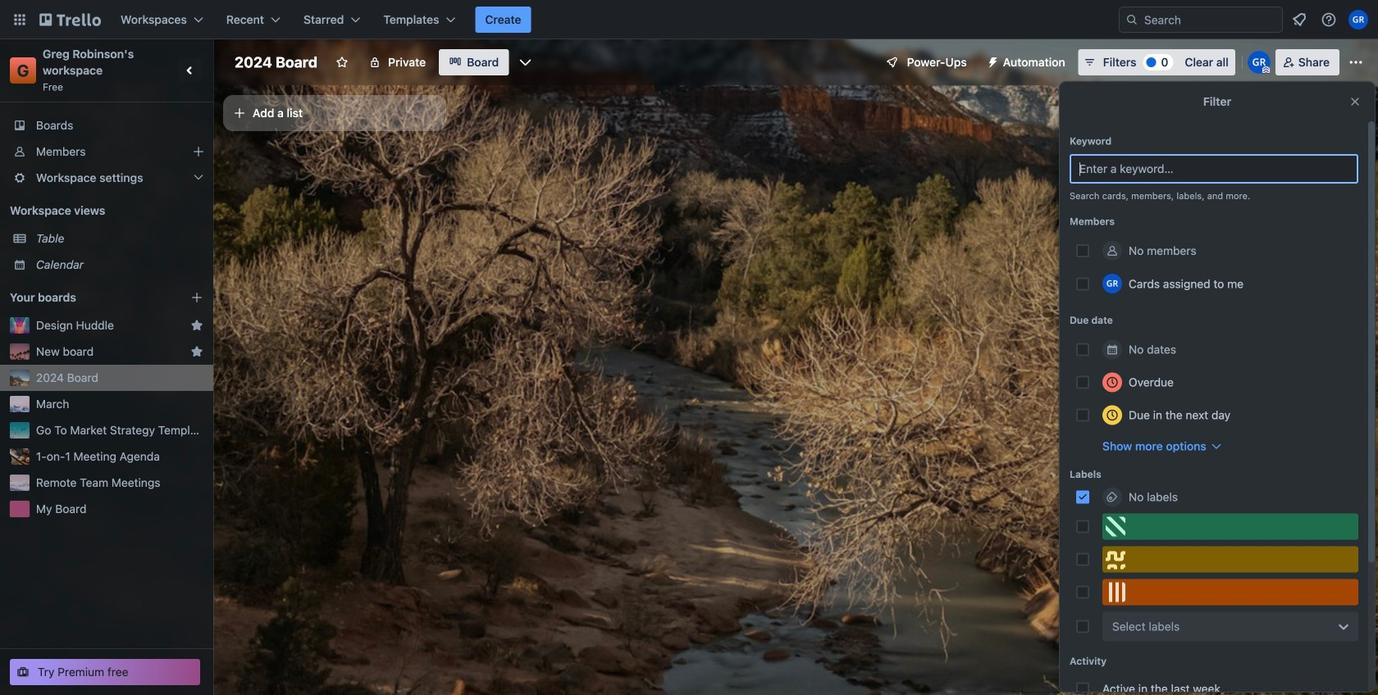 Task type: vqa. For each thing, say whether or not it's contained in the screenshot.
template board icon
no



Task type: describe. For each thing, give the bounding box(es) containing it.
search image
[[1126, 13, 1139, 26]]

sm image
[[980, 49, 1003, 72]]

your boards with 8 items element
[[10, 288, 166, 308]]

customize views image
[[517, 54, 533, 71]]

close popover image
[[1349, 95, 1362, 108]]

Board name text field
[[226, 49, 326, 75]]

color: yellow, title: none element
[[1103, 547, 1359, 573]]

2 vertical spatial greg robinson (gregrobinson96) image
[[1103, 274, 1122, 294]]

primary element
[[0, 0, 1378, 39]]

add board image
[[190, 291, 203, 304]]

workspace navigation collapse icon image
[[179, 59, 202, 82]]

open information menu image
[[1321, 11, 1337, 28]]

star or unstar board image
[[336, 56, 349, 69]]

1 starred icon image from the top
[[190, 319, 203, 332]]

show menu image
[[1348, 54, 1364, 71]]

Search field
[[1139, 8, 1282, 31]]

this member is an admin of this board. image
[[1262, 66, 1270, 74]]

0 notifications image
[[1290, 10, 1309, 30]]

Enter a keyword… text field
[[1070, 154, 1359, 184]]



Task type: locate. For each thing, give the bounding box(es) containing it.
color: green, title: none element
[[1103, 514, 1359, 540]]

1 horizontal spatial greg robinson (gregrobinson96) image
[[1248, 51, 1271, 74]]

2 horizontal spatial greg robinson (gregrobinson96) image
[[1349, 10, 1368, 30]]

1 vertical spatial starred icon image
[[190, 345, 203, 359]]

2 starred icon image from the top
[[190, 345, 203, 359]]

0 vertical spatial starred icon image
[[190, 319, 203, 332]]

0 vertical spatial greg robinson (gregrobinson96) image
[[1349, 10, 1368, 30]]

color: orange, title: none element
[[1103, 580, 1359, 606]]

0 horizontal spatial greg robinson (gregrobinson96) image
[[1103, 274, 1122, 294]]

1 vertical spatial greg robinson (gregrobinson96) image
[[1248, 51, 1271, 74]]

starred icon image
[[190, 319, 203, 332], [190, 345, 203, 359]]

greg robinson (gregrobinson96) image inside primary element
[[1349, 10, 1368, 30]]

greg robinson (gregrobinson96) image
[[1349, 10, 1368, 30], [1248, 51, 1271, 74], [1103, 274, 1122, 294]]

back to home image
[[39, 7, 101, 33]]



